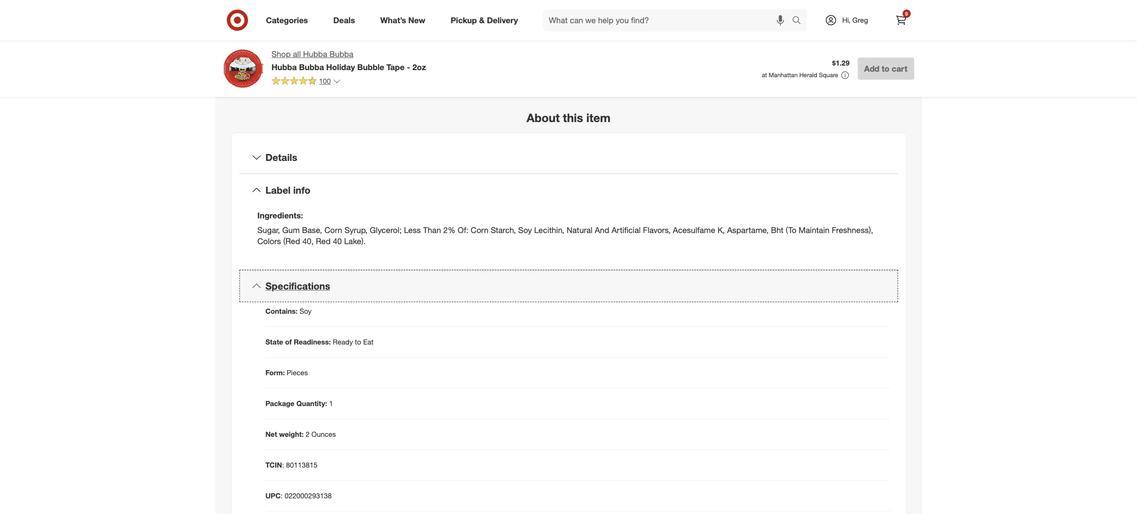 Task type: describe. For each thing, give the bounding box(es) containing it.
more
[[378, 70, 396, 80]]

artificial
[[612, 225, 641, 235]]

: for tcin
[[282, 461, 284, 470]]

search button
[[787, 9, 812, 33]]

about
[[527, 111, 560, 125]]

add to cart button
[[858, 58, 914, 80]]

gifts
[[637, 5, 652, 14]]

and
[[595, 225, 609, 235]]

-
[[407, 62, 410, 72]]

2oz
[[413, 62, 426, 72]]

net weight: 2 ounces
[[266, 431, 336, 439]]

this
[[563, 111, 583, 125]]

what's new link
[[372, 9, 438, 31]]

of
[[285, 338, 292, 347]]

of:
[[458, 225, 469, 235]]

contains:
[[266, 307, 298, 316]]

greg
[[853, 16, 868, 24]]

red
[[316, 237, 331, 247]]

less
[[404, 225, 421, 235]]

at manhattan herald square
[[762, 71, 839, 79]]

(to
[[786, 225, 797, 235]]

lake).
[[344, 237, 366, 247]]

1
[[329, 400, 333, 408]]

base,
[[302, 225, 322, 235]]

label
[[266, 184, 291, 196]]

100
[[319, 77, 331, 85]]

net
[[266, 431, 277, 439]]

delivery
[[487, 15, 518, 25]]

gum
[[282, 225, 300, 235]]

ingredients: sugar, gum base, corn syrup, glycerol; less than 2% of: corn starch, soy lecithin, natural and artificial flavors, acesulfame k, aspartame, bht (to maintain freshness), colors (red 40, red 40 lake).
[[257, 210, 873, 247]]

weight:
[[279, 431, 304, 439]]

info
[[293, 184, 310, 196]]

100 link
[[272, 76, 341, 88]]

advertisement region
[[581, 29, 914, 67]]

to inside button
[[882, 64, 890, 74]]

lecithin,
[[534, 225, 564, 235]]

9 link
[[890, 9, 912, 31]]

at
[[762, 71, 767, 79]]

flavors,
[[643, 225, 671, 235]]

natural
[[567, 225, 593, 235]]

images
[[398, 70, 425, 80]]

maintain
[[799, 225, 830, 235]]

contains: soy
[[266, 307, 312, 316]]

shop
[[272, 49, 291, 59]]

tape
[[387, 62, 405, 72]]

tcin : 80113815
[[266, 461, 318, 470]]

2 corn from the left
[[471, 225, 489, 235]]

soy
[[300, 307, 312, 316]]

ingredients:
[[257, 210, 303, 221]]

sugar,
[[257, 225, 280, 235]]

80113815
[[286, 461, 318, 470]]

40
[[333, 237, 342, 247]]

about this item
[[527, 111, 611, 125]]

show more images
[[355, 70, 425, 80]]

details button
[[239, 141, 898, 174]]

herald
[[800, 71, 817, 79]]

details
[[266, 152, 297, 163]]

pickup
[[451, 15, 477, 25]]

ounces
[[312, 431, 336, 439]]

1 horizontal spatial hubba
[[303, 49, 327, 59]]

ready
[[333, 338, 353, 347]]

sponsored
[[884, 68, 914, 76]]

item
[[586, 111, 611, 125]]

colors
[[257, 237, 281, 247]]

package quantity: 1
[[266, 400, 333, 408]]



Task type: vqa. For each thing, say whether or not it's contained in the screenshot.
Add to cart button
yes



Task type: locate. For each thing, give the bounding box(es) containing it.
tcin
[[266, 461, 282, 470]]

specifications button
[[239, 270, 898, 303]]

categories
[[266, 15, 308, 25]]

0 vertical spatial to
[[882, 64, 890, 74]]

state
[[266, 338, 283, 347]]

label info button
[[239, 174, 898, 206]]

0 horizontal spatial hubba
[[272, 62, 297, 72]]

manhattan
[[769, 71, 798, 79]]

0 vertical spatial bubba
[[330, 49, 353, 59]]

to
[[882, 64, 890, 74], [355, 338, 361, 347]]

shop all hubba bubba hubba bubba holiday bubble tape - 2oz
[[272, 49, 426, 72]]

1 vertical spatial :
[[281, 492, 283, 501]]

bubba
[[330, 49, 353, 59], [299, 62, 324, 72]]

image gallery element
[[223, 0, 557, 87]]

:
[[282, 461, 284, 470], [281, 492, 283, 501]]

$1.29
[[832, 59, 850, 67]]

1 corn from the left
[[324, 225, 342, 235]]

freshness),
[[832, 225, 873, 235]]

hi,
[[842, 16, 851, 24]]

40,
[[302, 237, 314, 247]]

hubba right all
[[303, 49, 327, 59]]

2%
[[443, 225, 456, 235]]

glycerol;
[[370, 225, 402, 235]]

label info
[[266, 184, 310, 196]]

upc
[[266, 492, 281, 501]]

022000293138
[[285, 492, 332, 501]]

cart
[[892, 64, 908, 74]]

: left 022000293138
[[281, 492, 283, 501]]

1 horizontal spatial to
[[882, 64, 890, 74]]

bht
[[771, 225, 784, 235]]

bubba up '100' link
[[299, 62, 324, 72]]

pieces
[[287, 369, 308, 378]]

all
[[293, 49, 301, 59]]

hubba bubba holiday bubble tape - 2oz, 6 of 9 image
[[394, 0, 557, 56]]

show more images button
[[348, 64, 431, 87]]

square
[[819, 71, 839, 79]]

must
[[601, 5, 617, 14]]

hi, greg
[[842, 16, 868, 24]]

than
[[423, 225, 441, 235]]

image of hubba bubba holiday bubble tape - 2oz image
[[223, 49, 263, 89]]

&
[[479, 15, 485, 25]]

bubble
[[357, 62, 384, 72]]

0 horizontal spatial corn
[[324, 225, 342, 235]]

holiday
[[326, 62, 355, 72]]

what's
[[380, 15, 406, 25]]

: for upc
[[281, 492, 283, 501]]

starch,
[[491, 225, 516, 235]]

2
[[306, 431, 310, 439]]

What can we help you find? suggestions appear below search field
[[543, 9, 795, 31]]

to left eat
[[355, 338, 361, 347]]

corn right of:
[[471, 225, 489, 235]]

corn up 40
[[324, 225, 342, 235]]

0 horizontal spatial bubba
[[299, 62, 324, 72]]

deals link
[[325, 9, 368, 31]]

eat
[[363, 338, 374, 347]]

9
[[905, 11, 908, 17]]

add to cart
[[864, 64, 908, 74]]

1 horizontal spatial corn
[[471, 225, 489, 235]]

readiness:
[[294, 338, 331, 347]]

hubba down shop
[[272, 62, 297, 72]]

add
[[864, 64, 880, 74]]

pickup & delivery
[[451, 15, 518, 25]]

package
[[266, 400, 294, 408]]

k,
[[718, 225, 725, 235]]

0 vertical spatial :
[[282, 461, 284, 470]]

0 horizontal spatial to
[[355, 338, 361, 347]]

(red
[[283, 237, 300, 247]]

hubba bubba holiday bubble tape - 2oz, 5 of 9 image
[[223, 0, 386, 56]]

to right add
[[882, 64, 890, 74]]

quantity:
[[296, 400, 327, 408]]

1 vertical spatial bubba
[[299, 62, 324, 72]]

upc : 022000293138
[[266, 492, 332, 501]]

must have gifts button
[[581, 0, 652, 21]]

1 vertical spatial to
[[355, 338, 361, 347]]

search
[[787, 16, 812, 26]]

new
[[408, 15, 425, 25]]

1 vertical spatial hubba
[[272, 62, 297, 72]]

state of readiness: ready to eat
[[266, 338, 374, 347]]

form:
[[266, 369, 285, 378]]

soy
[[518, 225, 532, 235]]

specifications
[[266, 281, 330, 292]]

1 horizontal spatial bubba
[[330, 49, 353, 59]]

categories link
[[257, 9, 321, 31]]

0 vertical spatial hubba
[[303, 49, 327, 59]]

have
[[619, 5, 635, 14]]

show
[[355, 70, 375, 80]]

bubba up holiday on the top left of page
[[330, 49, 353, 59]]

: left 80113815
[[282, 461, 284, 470]]

form: pieces
[[266, 369, 308, 378]]

acesulfame
[[673, 225, 715, 235]]

must have gifts
[[601, 5, 652, 14]]

pickup & delivery link
[[442, 9, 531, 31]]

what's new
[[380, 15, 425, 25]]



